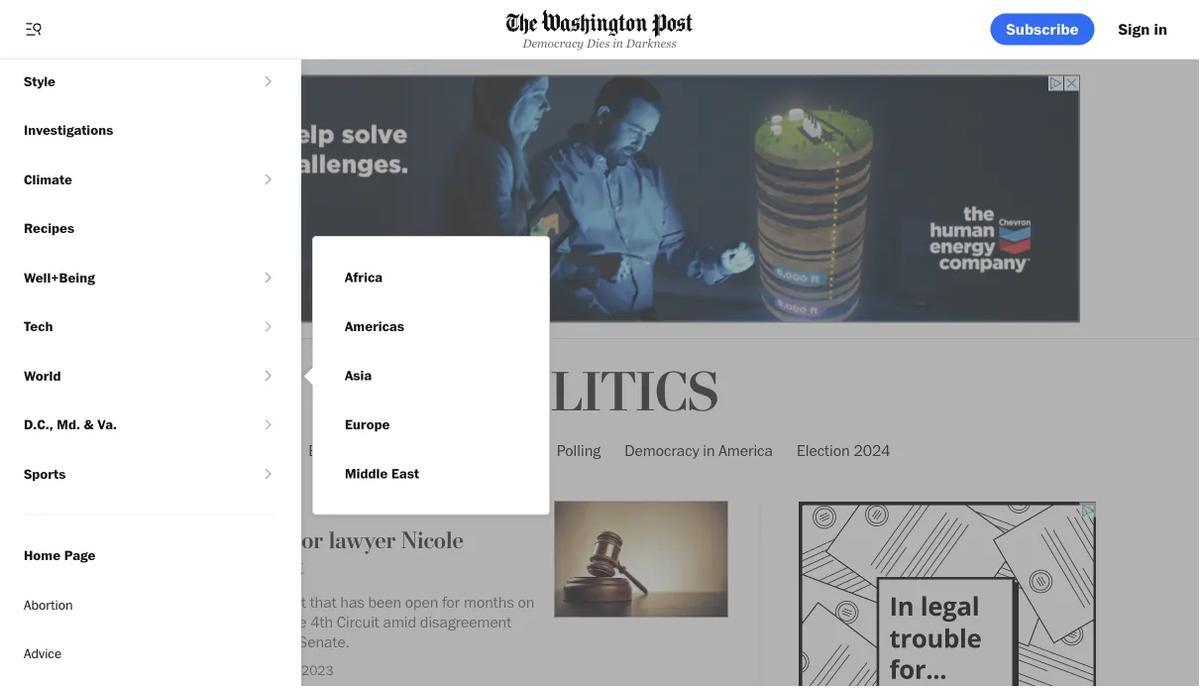 Task type: vqa. For each thing, say whether or not it's contained in the screenshot.
Berner
yes



Task type: locate. For each thing, give the bounding box(es) containing it.
sports link
[[0, 449, 259, 498]]

1 vertical spatial nicole
[[96, 592, 137, 612]]

advertisement region
[[119, 75, 1081, 323], [799, 502, 1097, 687]]

middle
[[345, 465, 388, 482]]

0 horizontal spatial democracy
[[523, 36, 584, 50]]

1 horizontal spatial nicole
[[401, 527, 464, 555]]

0 horizontal spatial the
[[96, 612, 118, 631]]

in for sign in
[[1154, 19, 1168, 39]]

advice link
[[0, 629, 301, 678]]

democracy inside primary element
[[523, 36, 584, 50]]

in right sign
[[1154, 19, 1168, 39]]

0 vertical spatial for
[[442, 592, 460, 612]]

well+being
[[24, 269, 95, 286]]

november
[[217, 662, 277, 678]]

2023
[[301, 662, 334, 678]]

berner
[[96, 553, 167, 581], [141, 592, 186, 612]]

1 horizontal spatial in
[[703, 440, 715, 460]]

0 vertical spatial 4th
[[197, 553, 231, 581]]

1 horizontal spatial biden
[[309, 440, 347, 460]]

tagline, democracy dies in darkness element
[[507, 36, 693, 50]]

nicole up open
[[401, 527, 464, 555]]

1 horizontal spatial 4th
[[310, 612, 333, 631]]

4th
[[197, 553, 231, 581], [310, 612, 333, 631]]

middle east
[[345, 465, 419, 482]]

for up disagreement
[[442, 592, 460, 612]]

has
[[340, 592, 365, 612]]

circuit
[[236, 553, 304, 581], [337, 612, 379, 631]]

biden administration
[[309, 440, 448, 460]]

1 vertical spatial democracy
[[625, 440, 699, 460]]

dialog
[[301, 236, 550, 515]]

of
[[191, 612, 204, 631]]

a
[[266, 592, 274, 612]]

europe link
[[329, 400, 406, 449]]

democracy
[[523, 36, 584, 50], [625, 440, 699, 460]]

in left america
[[703, 440, 715, 460]]

d.c., md. & va. link
[[0, 400, 259, 449]]

1 vertical spatial advertisement region
[[799, 502, 1097, 687]]

1 vertical spatial biden
[[96, 527, 155, 555]]

democracy in america link
[[625, 424, 773, 476]]

0 vertical spatial advertisement region
[[119, 75, 1081, 323]]

4th down that
[[310, 612, 333, 631]]

been
[[368, 592, 402, 612]]

americas link
[[329, 302, 420, 351]]

and
[[269, 632, 295, 651]]

home page
[[24, 547, 96, 564]]

1 horizontal spatial democracy
[[625, 440, 699, 460]]

nicole
[[401, 527, 464, 555], [96, 592, 137, 612]]

15,
[[280, 662, 298, 678]]

democracy in america
[[625, 440, 773, 460]]

2 horizontal spatial in
[[1154, 19, 1168, 39]]

0 vertical spatial biden
[[309, 440, 347, 460]]

berner up court at the left of page
[[141, 592, 186, 612]]

democracy left dies at the top
[[523, 36, 584, 50]]

sports
[[24, 465, 66, 482]]

0 vertical spatial berner
[[96, 553, 167, 581]]

climate
[[24, 171, 72, 187]]

1 vertical spatial circuit
[[337, 612, 379, 631]]

nicole up u.s.
[[96, 592, 137, 612]]

for down "a"
[[264, 612, 282, 631]]

0 vertical spatial democracy
[[523, 36, 584, 50]]

d.c., md. & va.
[[24, 416, 117, 433]]

the
[[96, 612, 118, 631], [285, 612, 307, 631], [156, 632, 178, 651]]

page
[[64, 547, 96, 564]]

sign in
[[1119, 19, 1168, 39]]

the down court at the left of page
[[156, 632, 178, 651]]

0 horizontal spatial 4th
[[197, 553, 231, 581]]

east
[[392, 465, 419, 482]]

biden up middle
[[309, 440, 347, 460]]

in
[[1154, 19, 1168, 39], [613, 36, 623, 50], [703, 440, 715, 460]]

middle east link
[[329, 449, 435, 498]]

home
[[24, 547, 60, 564]]

1 horizontal spatial circuit
[[337, 612, 379, 631]]

sections navigation element
[[0, 57, 301, 687]]

search and browse sections image
[[24, 19, 44, 39]]

0 vertical spatial nicole
[[401, 527, 464, 555]]

nicole inside nicole berner would take a seat that has been open for months on the u.s. court of appeals for the 4th circuit amid disagreement between the white house and senate.
[[96, 592, 137, 612]]

circuit up "a"
[[236, 553, 304, 581]]

between
[[96, 632, 153, 651]]

africa
[[345, 269, 383, 286]]

nominates
[[160, 527, 265, 555]]

home page link
[[0, 531, 301, 580]]

election
[[797, 440, 850, 460]]

administration
[[351, 440, 448, 460]]

democracy for democracy dies in darkness
[[523, 36, 584, 50]]

1 vertical spatial 4th
[[310, 612, 333, 631]]

0 vertical spatial circuit
[[236, 553, 304, 581]]

lawyer
[[329, 527, 396, 555]]

house
[[223, 632, 266, 651]]

africa link
[[329, 253, 399, 302]]

biden
[[309, 440, 347, 460], [96, 527, 155, 555]]

for
[[442, 592, 460, 612], [264, 612, 282, 631]]

legal
[[96, 501, 131, 516]]

democracy right polling
[[625, 440, 699, 460]]

d.c.,
[[24, 416, 53, 433]]

0 horizontal spatial in
[[613, 36, 623, 50]]

democracy dies in darkness link
[[507, 9, 693, 50]]

dies
[[587, 36, 610, 50]]

biden down legal issues link
[[96, 527, 155, 555]]

court
[[151, 612, 187, 631]]

the up "between"
[[96, 612, 118, 631]]

0 horizontal spatial biden
[[96, 527, 155, 555]]

primary element
[[0, 0, 1200, 59]]

1 vertical spatial for
[[264, 612, 282, 631]]

1 vertical spatial berner
[[141, 592, 186, 612]]

circuit inside nicole berner would take a seat that has been open for months on the u.s. court of appeals for the 4th circuit amid disagreement between the white house and senate.
[[337, 612, 379, 631]]

in right dies at the top
[[613, 36, 623, 50]]

investigations
[[24, 121, 113, 138]]

the down seat
[[285, 612, 307, 631]]

legal issues
[[96, 501, 175, 516]]

november 15, 2023
[[217, 662, 334, 678]]

in for democracy in america
[[703, 440, 715, 460]]

tech link
[[0, 302, 259, 351]]

investigations link
[[0, 106, 301, 155]]

0 horizontal spatial nicole
[[96, 592, 137, 612]]

4th right to at bottom
[[197, 553, 231, 581]]

biden inside the biden nominates labor lawyer nicole berner to 4th circuit
[[96, 527, 155, 555]]

berner inside nicole berner would take a seat that has been open for months on the u.s. court of appeals for the 4th circuit amid disagreement between the white house and senate.
[[141, 592, 186, 612]]

0 horizontal spatial for
[[264, 612, 282, 631]]

recipes
[[24, 220, 74, 236]]

0 horizontal spatial circuit
[[236, 553, 304, 581]]

circuit down has
[[337, 612, 379, 631]]

labor
[[271, 527, 323, 555]]

biden inside 'link'
[[309, 440, 347, 460]]

berner left to at bottom
[[96, 553, 167, 581]]

biden for biden administration
[[309, 440, 347, 460]]



Task type: describe. For each thing, give the bounding box(es) containing it.
u.s.
[[121, 612, 147, 631]]

appeals
[[207, 612, 260, 631]]

politics link
[[480, 360, 719, 427]]

1 horizontal spatial the
[[156, 632, 178, 651]]

dialog containing africa
[[301, 236, 550, 515]]

asia link
[[329, 351, 388, 400]]

style link
[[0, 57, 259, 106]]

md.
[[57, 416, 80, 433]]

nicole berner would take a seat that has been open for months on the u.s. court of appeals for the 4th circuit amid disagreement between the white house and senate.
[[96, 592, 535, 651]]

tech
[[24, 318, 53, 335]]

sign in link
[[1103, 13, 1184, 45]]

polling
[[557, 440, 601, 460]]

sign
[[1119, 19, 1150, 39]]

abortion link
[[0, 580, 301, 629]]

style
[[24, 72, 55, 89]]

polling link
[[557, 424, 601, 476]]

world link
[[0, 351, 259, 400]]

biden nominates labor lawyer nicole berner to 4th circuit
[[96, 527, 464, 581]]

europe
[[345, 416, 390, 433]]

subscribe link
[[991, 13, 1095, 45]]

seat
[[278, 592, 306, 612]]

darkness
[[626, 36, 677, 50]]

would
[[190, 592, 229, 612]]

advice
[[24, 645, 62, 662]]

well+being link
[[0, 253, 259, 302]]

issues
[[135, 501, 175, 516]]

senate.
[[298, 632, 350, 651]]

1 horizontal spatial for
[[442, 592, 460, 612]]

legal issues link
[[96, 501, 175, 516]]

amid
[[383, 612, 417, 631]]

election 2024 link
[[797, 424, 891, 476]]

asia
[[345, 367, 372, 384]]

america
[[719, 440, 773, 460]]

that
[[310, 592, 337, 612]]

white
[[182, 632, 220, 651]]

4th inside nicole berner would take a seat that has been open for months on the u.s. court of appeals for the 4th circuit amid disagreement between the white house and senate.
[[310, 612, 333, 631]]

recipes link
[[0, 204, 301, 253]]

biden for biden nominates labor lawyer nicole berner to 4th circuit
[[96, 527, 155, 555]]

take
[[233, 592, 262, 612]]

nicole inside the biden nominates labor lawyer nicole berner to 4th circuit
[[401, 527, 464, 555]]

4th inside the biden nominates labor lawyer nicole berner to 4th circuit
[[197, 553, 231, 581]]

berner inside the biden nominates labor lawyer nicole berner to 4th circuit
[[96, 553, 167, 581]]

months
[[464, 592, 514, 612]]

2 horizontal spatial the
[[285, 612, 307, 631]]

disagreement
[[420, 612, 512, 631]]

americas
[[345, 318, 404, 335]]

to
[[172, 553, 191, 581]]

the washington post homepage. image
[[507, 9, 693, 37]]

democracy for democracy in america
[[625, 440, 699, 460]]

biden nominates labor lawyer nicole berner to 4th circuit link
[[96, 527, 539, 584]]

va.
[[97, 416, 117, 433]]

world
[[24, 367, 61, 384]]

climate link
[[0, 155, 259, 204]]

on
[[518, 592, 535, 612]]

open
[[405, 592, 439, 612]]

circuit inside the biden nominates labor lawyer nicole berner to 4th circuit
[[236, 553, 304, 581]]

subscribe
[[1007, 19, 1079, 39]]

biden administration link
[[309, 424, 448, 476]]

&
[[84, 416, 94, 433]]

2024
[[854, 440, 891, 460]]

election 2024
[[797, 440, 891, 460]]

democracy dies in darkness
[[523, 36, 677, 50]]

abortion
[[24, 596, 73, 613]]

politics
[[480, 360, 719, 427]]



